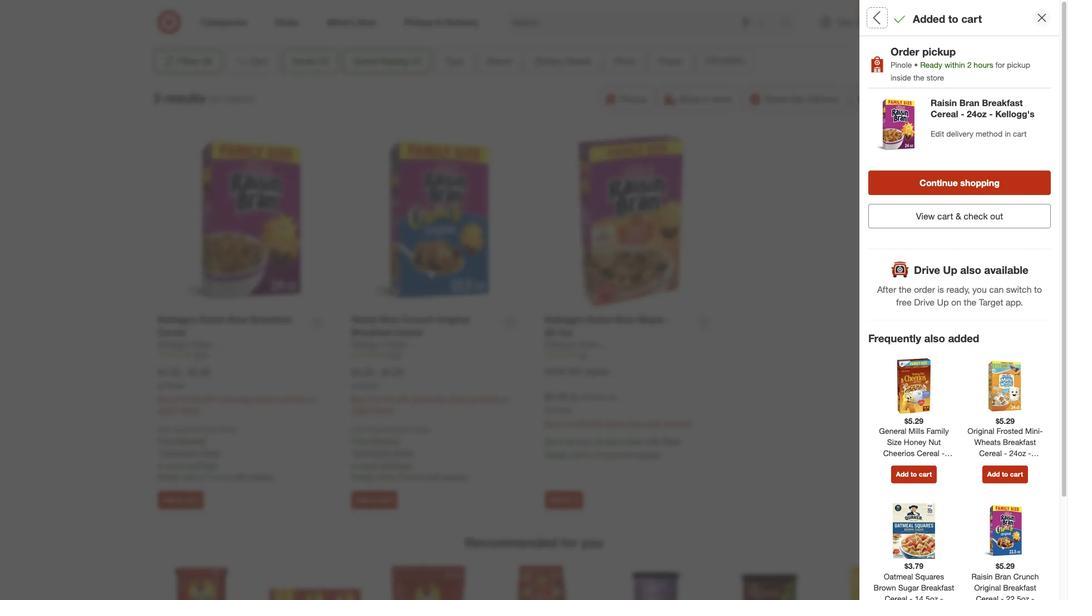 Task type: locate. For each thing, give the bounding box(es) containing it.
1 orders from the left
[[218, 426, 237, 434]]

0 horizontal spatial on
[[307, 395, 316, 404]]

on
[[951, 297, 961, 308], [307, 395, 316, 404], [501, 395, 509, 404]]

$5.29 inside $5.29 general mills family size honey nut cheerios cereal - 18.8oz
[[905, 417, 923, 426]]

1 ships from the left
[[173, 426, 189, 434]]

1 in from the left
[[158, 461, 164, 471]]

1 horizontal spatial stock
[[360, 461, 379, 471]]

0 horizontal spatial 6pm
[[606, 437, 622, 446]]

drive up also available
[[914, 263, 1029, 276]]

0 horizontal spatial items
[[181, 406, 200, 415]]

create
[[891, 352, 917, 364]]

$9 down '1345' in the bottom left of the page
[[191, 395, 200, 404]]

ready inside pickup ready within 2 hours
[[876, 235, 895, 243]]

1 shipping from the left
[[175, 437, 205, 446]]

0 vertical spatial pickup
[[620, 94, 647, 105]]

delivery right day
[[808, 94, 840, 105]]

at inside $5.29 ( $0.24 /ounce ) at pinole buy 2 for $9 with same-day order services
[[545, 407, 551, 415]]

kellogg's down wheats
[[989, 460, 1021, 470]]

1 horizontal spatial kellogg's raisin bran breakfast cereal link
[[966, 45, 1059, 67]]

cereal inside raisin bran crunch original breakfast cereal
[[395, 327, 422, 338]]

raisin inside 'raisin bran breakfast cereal - 24oz - kellogg's'
[[931, 98, 957, 109]]

kellogg's raisin bran breakfast cereal image
[[868, 45, 957, 134], [158, 136, 330, 307], [158, 136, 330, 307]]

sun-maid natural california raisins resealable bag -10oz image
[[383, 565, 474, 601], [383, 565, 474, 601]]

kellogg's raisin bran maple - 22.1oz image
[[545, 136, 717, 307], [545, 136, 717, 307]]

breakfast
[[966, 56, 1007, 67], [982, 98, 1023, 109], [251, 314, 292, 326], [351, 327, 392, 338], [1003, 438, 1036, 447], [921, 583, 954, 593], [1003, 583, 1036, 593]]

in
[[158, 461, 164, 471], [351, 461, 358, 471]]

$4.29 - $5.29 at pinole buy 2 for $9 with same-day order services on select items down '1345' link
[[158, 367, 316, 415]]

1 horizontal spatial 24
[[913, 169, 923, 180]]

1 vertical spatial pickup
[[876, 222, 904, 233]]

soon inside delivery as soon as 6pm today
[[950, 235, 965, 243]]

as inside delivery as soon as 6pm today
[[967, 235, 974, 243]]

group
[[867, 143, 1059, 191]]

shipping for shipping get it by sat, nov 18
[[1006, 222, 1043, 233]]

california raisins - 20oz - good & gather™ image
[[610, 565, 701, 601], [610, 565, 701, 601]]

type
[[445, 56, 464, 67]]

0 vertical spatial you
[[972, 285, 987, 296]]

$9 inside $5.29 ( $0.24 /ounce ) at pinole buy 2 for $9 with same-day order services
[[579, 419, 587, 429]]

original frosted mini-wheats breakfast cereal - 24oz - kellogg's image
[[977, 359, 1033, 414]]

for inside $5.29 ( $0.24 /ounce ) at pinole buy 2 for $9 with same-day order services
[[567, 419, 576, 429]]

brown
[[874, 583, 896, 593]]

for inside for pickup inside the store
[[996, 60, 1005, 69]]

$9
[[191, 395, 200, 404], [385, 395, 393, 404], [579, 419, 587, 429]]

hours inside get it as soon as 6pm today with shipt ready within 2 hours with pickup
[[598, 450, 618, 460]]

in for kellogg's raisin bran breakfast cereal
[[158, 461, 164, 471]]

breakfast inside kellogg's raisin bran breakfast cereal kellogg's raisin bran
[[966, 56, 1007, 67]]

0 vertical spatial kellogg's raisin bran breakfast cereal link
[[966, 45, 1059, 67]]

the down •
[[913, 73, 924, 82]]

apply. for cereal
[[200, 448, 221, 458]]

2 vertical spatial it
[[574, 496, 578, 505]]

1 horizontal spatial in
[[1005, 129, 1011, 139]]

kellogg's raisin bran link for kellogg's raisin bran maple - 22.1oz
[[545, 339, 619, 350]]

0 horizontal spatial get
[[545, 437, 558, 446]]

same
[[764, 94, 787, 105]]

2
[[905, 12, 908, 18], [967, 60, 972, 69], [916, 235, 920, 243], [922, 287, 927, 298], [173, 395, 178, 404], [367, 395, 371, 404], [561, 419, 565, 429], [592, 450, 596, 460], [205, 473, 209, 482], [398, 473, 403, 482]]

/ounce
[[590, 393, 614, 402]]

only for raisin bran crunch original breakfast cereal
[[351, 426, 365, 434]]

with inside $5.29 ( $0.24 /ounce ) at pinole buy 2 for $9 with same-day order services
[[589, 419, 603, 429]]

$9 down the $0.24
[[579, 419, 587, 429]]

sort button
[[226, 49, 277, 74]]

1 vertical spatial delivery
[[941, 222, 975, 233]]

1 items from the left
[[181, 406, 200, 415]]

same-
[[218, 395, 240, 404], [412, 395, 434, 404], [605, 419, 628, 429]]

2 inside 2 "link"
[[905, 12, 908, 18]]

1 (1) from the left
[[318, 56, 328, 67]]

1 horizontal spatial kellogg's raisin bran link
[[351, 339, 425, 350]]

exclusions apply. link for cereal
[[160, 448, 221, 458]]

shipping down order
[[872, 94, 907, 105]]

0 horizontal spatial (1)
[[318, 56, 328, 67]]

2 items from the left
[[374, 406, 393, 415]]

in right shop
[[703, 94, 710, 105]]

in right method
[[1005, 129, 1011, 139]]

add to cart
[[896, 471, 932, 479], [987, 471, 1023, 479], [163, 496, 199, 505], [356, 496, 392, 505]]

1 only from the left
[[158, 426, 171, 434]]

shipping for shipping
[[872, 94, 907, 105]]

dialog
[[859, 0, 1068, 601]]

1 vertical spatial inside
[[997, 287, 1020, 298]]

1 exclusions from the left
[[160, 448, 198, 458]]

breakfast inside kellogg's raisin bran breakfast cereal
[[251, 314, 292, 326]]

0 vertical spatial get
[[1006, 235, 1017, 243]]

0 horizontal spatial $9
[[191, 395, 200, 404]]

0 horizontal spatial kellogg's raisin bran link
[[158, 339, 231, 350]]

1 horizontal spatial shipping
[[369, 437, 399, 446]]

1 only ships with $35 orders free shipping * * exclusions apply. in stock at  pinole ready within 2 hours with pickup from the left
[[158, 426, 273, 482]]

2 horizontal spatial same-
[[605, 419, 628, 429]]

delivery up as
[[941, 222, 975, 233]]

within
[[945, 60, 965, 69], [896, 235, 914, 243], [896, 287, 920, 298], [569, 450, 590, 460], [182, 473, 203, 482], [376, 473, 396, 482]]

$5.29 inside $5.29 raisin bran crunch original breakfast cereal - 22.5oz
[[996, 562, 1015, 572]]

0 horizontal spatial exclusions apply. link
[[160, 448, 221, 458]]

inside
[[891, 73, 911, 82], [997, 287, 1020, 298]]

sugar
[[898, 583, 919, 593]]

$5.29 down raisin bran crunch original breakfast cereal - 22.5oz - kellogg's image
[[996, 562, 1015, 572]]

1 $4.29 - $5.29 at pinole buy 2 for $9 with same-day order services on select items from the left
[[158, 367, 316, 415]]

1 horizontal spatial $4.29
[[351, 367, 373, 378]]

up
[[889, 270, 900, 281]]

shipping up the by
[[1006, 222, 1043, 233]]

as down $5.29 ( $0.24 /ounce ) at pinole buy 2 for $9 with same-day order services
[[596, 437, 604, 446]]

$5.29 inside choose options dialog
[[966, 84, 988, 95]]

drive up is
[[914, 263, 940, 276]]

kellogg's down kellogg's raisin bran breakfast cereal
[[158, 340, 190, 349]]

1 horizontal spatial free
[[351, 437, 367, 446]]

items
[[181, 406, 200, 415], [374, 406, 393, 415]]

2 horizontal spatial as
[[967, 235, 974, 243]]

6pm down $5.29 ( $0.24 /ounce ) at pinole buy 2 for $9 with same-day order services
[[606, 437, 622, 446]]

store inside button
[[712, 94, 732, 105]]

size down general
[[887, 438, 902, 447]]

crunch down raisin bran crunch original breakfast cereal - 22.5oz - kellogg's image
[[1013, 572, 1039, 582]]

store down pinole • ready within 2 hours
[[927, 73, 944, 82]]

original inside $5.29 original frosted mini- wheats breakfast cereal - 24oz - kellogg's
[[968, 427, 994, 436]]

2 inside $5.29 ( $0.24 /ounce ) at pinole buy 2 for $9 with same-day order services
[[561, 419, 565, 429]]

2 orders from the left
[[411, 426, 430, 434]]

pinole
[[891, 60, 912, 69], [913, 270, 939, 281], [165, 382, 184, 390], [359, 382, 377, 390], [552, 407, 571, 415], [196, 461, 218, 471], [390, 461, 411, 471]]

1 horizontal spatial crunch
[[1013, 572, 1039, 582]]

inside down "stores"
[[997, 287, 1020, 298]]

orders
[[218, 426, 237, 434], [411, 426, 430, 434]]

cereal inside 'raisin bran breakfast cereal - 24oz - kellogg's'
[[931, 109, 958, 120]]

1 drive from the top
[[914, 263, 940, 276]]

1 stock from the left
[[166, 461, 185, 471]]

inside down order
[[891, 73, 911, 82]]

shipping inside shipping get it by sat, nov 18
[[1006, 222, 1043, 233]]

exclusions for breakfast
[[354, 448, 391, 458]]

1 horizontal spatial $9
[[385, 395, 393, 404]]

1 horizontal spatial today
[[956, 244, 973, 253]]

$5.29 inside $5.29 original frosted mini- wheats breakfast cereal - 24oz - kellogg's
[[996, 417, 1015, 426]]

1 kellogg's raisin bran link from the left
[[158, 339, 231, 350]]

2 only ships with $35 orders free shipping * * exclusions apply. in stock at  pinole ready within 2 hours with pickup from the left
[[351, 426, 466, 482]]

0 vertical spatial also
[[960, 263, 981, 276]]

shipping get it by sat, nov 18
[[1006, 222, 1045, 253]]

0 vertical spatial 24oz
[[967, 109, 987, 120]]

cereal inside $5.29 general mills family size honey nut cheerios cereal - 18.8oz
[[917, 449, 940, 459]]

0 horizontal spatial free
[[158, 437, 173, 446]]

2 horizontal spatial services
[[663, 419, 692, 429]]

$35 for breakfast
[[399, 426, 409, 434]]

3 kellogg's raisin bran link from the left
[[545, 339, 619, 350]]

0 horizontal spatial services
[[276, 395, 305, 404]]

0 horizontal spatial kellogg's raisin bran
[[158, 340, 231, 349]]

$4.29 - $5.29 at pinole buy 2 for $9 with same-day order services on select items down the 1283 link
[[351, 367, 509, 415]]

1 horizontal spatial ships
[[367, 426, 383, 434]]

24oz up edit delivery method in cart
[[967, 109, 987, 120]]

store
[[927, 73, 944, 82], [712, 94, 732, 105], [1038, 287, 1058, 298]]

as
[[941, 235, 948, 243]]

raisin inside kellogg's raisin bran breakfast cereal
[[199, 314, 226, 326]]

buy inside $5.29 ( $0.24 /ounce ) at pinole buy 2 for $9 with same-day order services
[[545, 419, 558, 429]]

today up drive up also available
[[956, 244, 973, 253]]

original
[[436, 314, 469, 326], [968, 427, 994, 436], [974, 583, 1001, 593]]

0 horizontal spatial $4.29
[[158, 367, 179, 378]]

(1) right the deals
[[318, 56, 328, 67]]

2 horizontal spatial $9
[[579, 419, 587, 429]]

0 vertical spatial crunch
[[403, 314, 434, 326]]

2 horizontal spatial it
[[1018, 235, 1022, 243]]

crunch
[[403, 314, 434, 326], [1013, 572, 1039, 582]]

for inside choose options dialog
[[954, 287, 965, 298]]

1 horizontal spatial $4.29 - $5.29 at pinole buy 2 for $9 with same-day order services on select items
[[351, 367, 509, 415]]

get inside get it as soon as 6pm today with shipt ready within 2 hours with pickup
[[545, 437, 558, 446]]

2 horizontal spatial day
[[628, 419, 640, 429]]

0 horizontal spatial day
[[240, 395, 253, 404]]

added
[[948, 332, 979, 345]]

1 horizontal spatial only
[[351, 426, 365, 434]]

2 stock from the left
[[360, 461, 379, 471]]

raisin bran crunch original breakfast cereal link
[[351, 314, 497, 339]]

1 horizontal spatial only ships with $35 orders free shipping * * exclusions apply. in stock at  pinole ready within 2 hours with pickup
[[351, 426, 466, 482]]

0 vertical spatial 24
[[890, 144, 899, 155]]

services for kellogg's raisin bran breakfast cereal
[[276, 395, 305, 404]]

sun-maid california sun-dried raisins canister – 20oz image
[[156, 565, 247, 601], [156, 565, 247, 601]]

raisin bran breakfast cereal - 24oz - kellogg's
[[931, 98, 1035, 120]]

$5.29 up mills
[[905, 417, 923, 426]]

1 horizontal spatial 24oz
[[1009, 449, 1026, 459]]

sun-maid california sun-dried raisins - 1oz / 6ct image
[[269, 565, 360, 601], [269, 565, 360, 601]]

2 kellogg's raisin bran link from the left
[[351, 339, 425, 350]]

apply. for breakfast
[[393, 448, 414, 458]]

pinole inside $5.29 ( $0.24 /ounce ) at pinole buy 2 for $9 with same-day order services
[[552, 407, 571, 415]]

2 $4.29 from the left
[[351, 367, 373, 378]]

0 horizontal spatial in
[[703, 94, 710, 105]]

after the order is ready, you can switch to free drive up on the target app.
[[877, 285, 1042, 308]]

soon down the $0.24
[[576, 437, 594, 446]]

2 free from the left
[[351, 437, 367, 446]]

2 $35 from the left
[[399, 426, 409, 434]]

day down the 1283 link
[[434, 395, 447, 404]]

1 vertical spatial soon
[[576, 437, 594, 446]]

kellogg's up '1345' in the bottom left of the page
[[158, 314, 197, 326]]

2 select from the left
[[351, 406, 372, 415]]

2 (1) from the left
[[410, 56, 421, 67]]

raisin bran breakfast cereal - 24oz - kellogg's image
[[868, 98, 924, 153]]

(1) right rating
[[410, 56, 421, 67]]

24
[[890, 144, 899, 155], [913, 169, 923, 180]]

fpo/apo button
[[696, 49, 754, 74]]

1 horizontal spatial day
[[434, 395, 447, 404]]

you down deliver it button
[[581, 535, 603, 551]]

buy for breakfast
[[351, 395, 365, 404]]

the inside choose options dialog
[[1023, 287, 1035, 298]]

24oz down frosted
[[1009, 449, 1026, 459]]

drive right free on the right
[[914, 297, 935, 308]]

pickup
[[620, 94, 647, 105], [876, 222, 904, 233]]

1 $4.29 from the left
[[158, 367, 179, 378]]

$5.29 for $5.29 original frosted mini- wheats breakfast cereal - 24oz - kellogg's
[[996, 417, 1015, 426]]

kellogg's raisin bran breakfast cereal link
[[966, 45, 1059, 67], [158, 314, 303, 339]]

dietary needs
[[534, 56, 591, 67]]

0 horizontal spatial it
[[560, 437, 564, 446]]

1 vertical spatial size
[[887, 438, 902, 447]]

kellogg's down 22.1oz
[[545, 340, 577, 349]]

2 horizontal spatial kellogg's raisin bran
[[545, 340, 619, 349]]

(1)
[[318, 56, 328, 67], [410, 56, 421, 67]]

2 drive from the top
[[914, 297, 935, 308]]

order down '1345' link
[[255, 395, 274, 404]]

1 vertical spatial original
[[968, 427, 994, 436]]

*
[[205, 437, 208, 446], [399, 437, 401, 446], [158, 448, 160, 458], [351, 448, 354, 458]]

$5.29 inside $5.29 ( $0.24 /ounce ) at pinole buy 2 for $9 with same-day order services
[[545, 392, 567, 403]]

1 horizontal spatial soon
[[950, 235, 965, 243]]

1 horizontal spatial $35
[[399, 426, 409, 434]]

you down check other stores button
[[972, 285, 987, 296]]

1 vertical spatial crunch
[[1013, 572, 1039, 582]]

0 horizontal spatial buy
[[158, 395, 171, 404]]

search
[[775, 18, 802, 29]]

24 right 16.6
[[913, 169, 923, 180]]

2 ships from the left
[[367, 426, 383, 434]]

0 horizontal spatial same-
[[218, 395, 240, 404]]

breakfast inside $3.79 oatmeal squares brown sugar breakfast cereal - 14.5oz
[[921, 583, 954, 593]]

services inside $5.29 ( $0.24 /ounce ) at pinole buy 2 for $9 with same-day order services
[[663, 419, 692, 429]]

$5.29 for $5.29
[[966, 84, 988, 95]]

pick up at pinole
[[868, 270, 939, 281]]

24oz
[[967, 109, 987, 120], [1009, 449, 1026, 459]]

$5.29 raisin bran crunch original breakfast cereal - 22.5oz
[[972, 562, 1039, 601]]

1283
[[386, 351, 401, 359]]

$5.29
[[966, 84, 988, 95], [188, 367, 210, 378], [381, 367, 403, 378], [545, 392, 567, 403], [905, 417, 923, 426], [996, 417, 1015, 426], [996, 562, 1015, 572]]

kellogg's raisin bran breakfast cereal image inside choose options dialog
[[868, 45, 957, 134]]

pickup inside for pickup inside the store
[[1007, 60, 1030, 69]]

0 horizontal spatial also
[[924, 332, 945, 345]]

1 horizontal spatial apply.
[[393, 448, 414, 458]]

raisin inside kellogg's raisin bran maple - 22.1oz
[[587, 314, 613, 326]]

2 in from the left
[[351, 461, 358, 471]]

0 vertical spatial 6pm
[[941, 244, 954, 253]]

order down the 1283 link
[[449, 395, 467, 404]]

1 horizontal spatial exclusions
[[354, 448, 391, 458]]

1 free from the left
[[158, 437, 173, 446]]

1 vertical spatial store
[[712, 94, 732, 105]]

frequently
[[868, 332, 921, 345]]

1 horizontal spatial get
[[1006, 235, 1017, 243]]

sort
[[251, 56, 268, 67]]

type button
[[435, 49, 473, 74]]

switch
[[1006, 285, 1032, 296]]

0 vertical spatial store
[[927, 73, 944, 82]]

$5.29 up 'raisin bran breakfast cereal - 24oz - kellogg's' at the top of the page
[[966, 84, 988, 95]]

2 shipping from the left
[[369, 437, 399, 446]]

size up 16.6 link
[[868, 144, 885, 155]]

size inside group
[[868, 144, 885, 155]]

bran
[[1037, 45, 1057, 56], [1015, 68, 1029, 76], [959, 98, 980, 109], [228, 314, 248, 326], [380, 314, 400, 326], [615, 314, 636, 326], [215, 340, 231, 349], [409, 340, 425, 349], [602, 340, 619, 349], [995, 572, 1011, 582]]

hours inside pickup ready within 2 hours
[[876, 244, 892, 253]]

shipt
[[662, 437, 680, 446]]

1 vertical spatial 6pm
[[606, 437, 622, 446]]

shipping for breakfast
[[369, 437, 399, 446]]

same- up get it as soon as 6pm today with shipt ready within 2 hours with pickup
[[605, 419, 628, 429]]

2 only from the left
[[351, 426, 365, 434]]

general mills family size honey nut cheerios cereal - 18.8oz image
[[886, 359, 942, 414]]

day up get it as soon as 6pm today with shipt ready within 2 hours with pickup
[[628, 419, 640, 429]]

kellogg's raisin bran up 59
[[545, 340, 619, 349]]

delivery
[[808, 94, 840, 105], [941, 222, 975, 233]]

1 horizontal spatial you
[[972, 285, 987, 296]]

sun-maid california sun-dried raisins - .05oz / 12ct image
[[496, 565, 587, 601], [496, 565, 587, 601]]

- inside $3.79 oatmeal squares brown sugar breakfast cereal - 14.5oz
[[910, 595, 913, 601]]

0 vertical spatial delivery
[[808, 94, 840, 105]]

for inside 3 results for "raisins"
[[210, 93, 221, 104]]

24oz inside 'raisin bran breakfast cereal - 24oz - kellogg's'
[[967, 109, 987, 120]]

raisin bran crunch original breakfast cereal
[[351, 314, 469, 338]]

ships for cereal
[[173, 426, 189, 434]]

the down available
[[1023, 287, 1035, 298]]

2 exclusions from the left
[[354, 448, 391, 458]]

2 kellogg's raisin bran from the left
[[351, 340, 425, 349]]

as down check
[[967, 235, 974, 243]]

0 horizontal spatial today
[[624, 437, 643, 446]]

breakfast inside $5.29 original frosted mini- wheats breakfast cereal - 24oz - kellogg's
[[1003, 438, 1036, 447]]

0 vertical spatial size
[[868, 144, 885, 155]]

check
[[964, 211, 988, 222]]

1 select from the left
[[158, 406, 179, 415]]

same- down the 1283 link
[[412, 395, 434, 404]]

1 horizontal spatial inside
[[997, 287, 1020, 298]]

(
[[569, 393, 571, 402]]

$5.29 up frosted
[[996, 417, 1015, 426]]

create or manage registry
[[891, 352, 995, 364]]

general
[[879, 427, 906, 436]]

24 up 16.6
[[890, 144, 899, 155]]

$5.29 down 1283
[[381, 367, 403, 378]]

frequently also added
[[868, 332, 979, 345]]

0 vertical spatial in
[[703, 94, 710, 105]]

today inside get it as soon as 6pm today with shipt ready within 2 hours with pickup
[[624, 437, 643, 446]]

pickup down 'price' button
[[620, 94, 647, 105]]

1 horizontal spatial 6pm
[[941, 244, 954, 253]]

2 apply. from the left
[[393, 448, 414, 458]]

pickup left view
[[876, 222, 904, 233]]

0 vertical spatial today
[[956, 244, 973, 253]]

up down is
[[937, 297, 949, 308]]

kellogg's raisin bran up 1283
[[351, 340, 425, 349]]

kellogg's raisin bran link up 1283
[[351, 339, 425, 350]]

guest rating (1)
[[353, 56, 421, 67]]

0 horizontal spatial inside
[[891, 73, 911, 82]]

-
[[961, 109, 964, 120], [989, 109, 993, 120], [666, 314, 670, 326], [182, 367, 185, 378], [375, 367, 379, 378], [942, 449, 945, 459], [1004, 449, 1007, 459], [1028, 449, 1031, 459], [910, 595, 913, 601], [1001, 595, 1004, 601]]

order down pinole button
[[914, 285, 935, 296]]

crunch inside raisin bran crunch original breakfast cereal
[[403, 314, 434, 326]]

check
[[947, 271, 969, 280]]

kellogg's up 22.1oz
[[545, 314, 584, 326]]

1 apply. from the left
[[200, 448, 221, 458]]

1 exclusions apply. link from the left
[[160, 448, 221, 458]]

6pm down as
[[941, 244, 954, 253]]

kellogg's raisin bran up '1345' in the bottom left of the page
[[158, 340, 231, 349]]

as down ( on the right bottom of page
[[566, 437, 574, 446]]

1 kellogg's raisin bran from the left
[[158, 340, 231, 349]]

to
[[948, 12, 958, 25], [1034, 285, 1042, 296], [911, 471, 917, 479], [1002, 471, 1008, 479], [177, 496, 184, 505], [371, 496, 377, 505]]

delivery inside same day delivery button
[[808, 94, 840, 105]]

ready inside get it as soon as 6pm today with shipt ready within 2 hours with pickup
[[545, 450, 567, 460]]

store right shop
[[712, 94, 732, 105]]

0 horizontal spatial in
[[158, 461, 164, 471]]

0 horizontal spatial crunch
[[403, 314, 434, 326]]

2 inside pickup ready within 2 hours
[[916, 235, 920, 243]]

shipping
[[872, 94, 907, 105], [1006, 222, 1043, 233]]

day down '1345' link
[[240, 395, 253, 404]]

check other stores button
[[946, 270, 1014, 282]]

today down $5.29 ( $0.24 /ounce ) at pinole buy 2 for $9 with same-day order services
[[624, 437, 643, 446]]

get
[[1006, 235, 1017, 243], [545, 437, 558, 446]]

the up free on the right
[[899, 285, 911, 296]]

free
[[158, 437, 173, 446], [351, 437, 367, 446]]

0 vertical spatial soon
[[950, 235, 965, 243]]

0 vertical spatial it
[[1018, 235, 1022, 243]]

soon right as
[[950, 235, 965, 243]]

- inside $5.29 general mills family size honey nut cheerios cereal - 18.8oz
[[942, 449, 945, 459]]

registry
[[965, 352, 995, 364]]

1 horizontal spatial items
[[374, 406, 393, 415]]

$5.29 left ( on the right bottom of page
[[545, 392, 567, 403]]

it inside button
[[574, 496, 578, 505]]

1 vertical spatial also
[[924, 332, 945, 345]]

for
[[996, 60, 1005, 69], [210, 93, 221, 104], [954, 287, 965, 298], [180, 395, 189, 404], [374, 395, 383, 404], [567, 419, 576, 429], [561, 535, 578, 551]]

bran inside kellogg's raisin bran maple - 22.1oz
[[615, 314, 636, 326]]

0 horizontal spatial store
[[712, 94, 732, 105]]

3 kellogg's raisin bran from the left
[[545, 340, 619, 349]]

day for raisin bran crunch original breakfast cereal
[[434, 395, 447, 404]]

1 horizontal spatial store
[[927, 73, 944, 82]]

2 $4.29 - $5.29 at pinole buy 2 for $9 with same-day order services on select items from the left
[[351, 367, 509, 415]]

store right switch
[[1038, 287, 1058, 298]]

you inside the after the order is ready, you can switch to free drive up on the target app.
[[972, 285, 987, 296]]

kellogg's raisin bran link up 59
[[545, 339, 619, 350]]

only ships with $35 orders free shipping * * exclusions apply. in stock at  pinole ready within 2 hours with pickup for cereal
[[158, 426, 273, 482]]

1 horizontal spatial pickup
[[876, 222, 904, 233]]

1 $35 from the left
[[205, 426, 216, 434]]

deals (1)
[[292, 56, 328, 67]]

kellogg's raisin bran breakfast cereal
[[158, 314, 292, 338]]

"raisins"
[[223, 93, 255, 104]]

shipping inside button
[[872, 94, 907, 105]]

order pickup
[[891, 45, 956, 58]]

0 horizontal spatial exclusions
[[160, 448, 198, 458]]

size inside $5.29 general mills family size honey nut cheerios cereal - 18.8oz
[[887, 438, 902, 447]]

crunch up the 1283 link
[[403, 314, 434, 326]]

within inside get it as soon as 6pm today with shipt ready within 2 hours with pickup
[[569, 450, 590, 460]]

you
[[972, 285, 987, 296], [581, 535, 603, 551]]

up up ready,
[[943, 263, 957, 276]]

2 horizontal spatial store
[[1038, 287, 1058, 298]]

guest
[[353, 56, 378, 67]]

$4.29
[[158, 367, 179, 378], [351, 367, 373, 378]]

cereal inside kellogg's raisin bran breakfast cereal kellogg's raisin bran
[[1010, 56, 1037, 67]]

0 vertical spatial drive
[[914, 263, 940, 276]]

1 vertical spatial shipping
[[1006, 222, 1043, 233]]

order up get it as soon as 6pm today with shipt ready within 2 hours with pickup
[[642, 419, 661, 429]]

apply.
[[200, 448, 221, 458], [393, 448, 414, 458]]

organic thompson raisins - 12oz - good & gather™ image
[[723, 565, 814, 601], [723, 565, 814, 601]]

size
[[868, 144, 885, 155], [887, 438, 902, 447]]

2 exclusions apply. link from the left
[[354, 448, 414, 458]]

same- down '1345' link
[[218, 395, 240, 404]]

squares
[[915, 572, 944, 582]]

0 horizontal spatial shipping
[[872, 94, 907, 105]]

sun-maid california golden raisins box - 12oz image
[[837, 565, 928, 601], [837, 565, 928, 601]]

What can we help you find? suggestions appear below search field
[[506, 10, 783, 34]]

0 horizontal spatial shipping
[[175, 437, 205, 446]]

0 horizontal spatial stock
[[166, 461, 185, 471]]

free for breakfast
[[351, 437, 367, 446]]

the inside for pickup inside the store
[[913, 73, 924, 82]]

1 vertical spatial today
[[624, 437, 643, 446]]

items for breakfast
[[374, 406, 393, 415]]

1 vertical spatial drive
[[914, 297, 935, 308]]

kellogg's raisin bran for kellogg's raisin bran breakfast cereal
[[158, 340, 231, 349]]

kellogg's up method
[[995, 109, 1035, 120]]

kellogg's raisin bran link up '1345' in the bottom left of the page
[[158, 339, 231, 350]]

it
[[1018, 235, 1022, 243], [560, 437, 564, 446], [574, 496, 578, 505]]

kellogg's inside $5.29 original frosted mini- wheats breakfast cereal - 24oz - kellogg's
[[989, 460, 1021, 470]]

1 horizontal spatial size
[[887, 438, 902, 447]]

$9 down 1283
[[385, 395, 393, 404]]

pickup inside choose options dialog
[[968, 287, 994, 298]]

on inside the after the order is ready, you can switch to free drive up on the target app.
[[951, 297, 961, 308]]

raisin bran crunch original breakfast cereal image
[[351, 136, 523, 307], [351, 136, 523, 307]]

pickup inside button
[[620, 94, 647, 105]]

group containing size
[[867, 143, 1059, 191]]



Task type: describe. For each thing, give the bounding box(es) containing it.
1345
[[192, 351, 207, 359]]

day
[[790, 94, 805, 105]]

dialog containing added to cart
[[859, 0, 1068, 601]]

$3.79
[[905, 562, 923, 572]]

filter
[[178, 56, 199, 67]]

1 horizontal spatial as
[[596, 437, 604, 446]]

get it as soon as 6pm today with shipt ready within 2 hours with pickup
[[545, 437, 680, 460]]

dietary
[[534, 56, 563, 67]]

it inside shipping get it by sat, nov 18
[[1018, 235, 1022, 243]]

flavor
[[658, 56, 682, 67]]

kellogg's inside kellogg's raisin bran maple - 22.1oz
[[545, 314, 584, 326]]

$5.29 down '1345' in the bottom left of the page
[[188, 367, 210, 378]]

breakfast inside 'raisin bran breakfast cereal - 24oz - kellogg's'
[[982, 98, 1023, 109]]

added to cart
[[913, 12, 982, 25]]

eligible
[[584, 367, 609, 377]]

family
[[927, 427, 949, 436]]

raisin inside raisin bran crunch original breakfast cereal
[[351, 314, 378, 326]]

same day delivery button
[[744, 87, 847, 111]]

same- for cereal
[[218, 395, 240, 404]]

raisin bran crunch original breakfast cereal - 22.5oz - kellogg's image
[[977, 504, 1033, 560]]

on for raisin bran crunch original breakfast cereal
[[501, 395, 509, 404]]

ready inside "dialog"
[[920, 60, 942, 69]]

dietary needs button
[[525, 49, 601, 74]]

pinole • ready within 2 hours
[[891, 60, 996, 69]]

search button
[[775, 10, 802, 37]]

order inside $5.29 ( $0.24 /ounce ) at pinole buy 2 for $9 with same-day order services
[[642, 419, 661, 429]]

day for kellogg's raisin bran breakfast cereal
[[240, 395, 253, 404]]

$4.29 for raisin bran crunch original breakfast cereal
[[351, 367, 373, 378]]

free
[[896, 297, 912, 308]]

2 inside get it as soon as 6pm today with shipt ready within 2 hours with pickup
[[592, 450, 596, 460]]

brand button
[[477, 49, 520, 74]]

$5.29 general mills family size honey nut cheerios cereal - 18.8oz
[[879, 417, 949, 470]]

order
[[891, 45, 919, 58]]

kellogg's inside kellogg's raisin bran breakfast cereal
[[158, 314, 197, 326]]

24 link
[[906, 162, 930, 187]]

today inside delivery as soon as 6pm today
[[956, 244, 973, 253]]

buy for cereal
[[158, 395, 171, 404]]

$4.29 for kellogg's raisin bran breakfast cereal
[[158, 367, 179, 378]]

in inside button
[[703, 94, 710, 105]]

16.6
[[877, 169, 894, 180]]

original inside $5.29 raisin bran crunch original breakfast cereal - 22.5oz
[[974, 583, 1001, 593]]

- inside kellogg's raisin bran maple - 22.1oz
[[666, 314, 670, 326]]

16.6 link
[[869, 162, 901, 187]]

other
[[971, 271, 989, 280]]

shipping button
[[851, 87, 915, 111]]

sponsored
[[835, 27, 868, 35]]

fpo/apo
[[706, 56, 744, 67]]

pickup for pickup ready within 2 hours
[[876, 222, 904, 233]]

kellogg's raisin bran for raisin bran crunch original breakfast cereal
[[351, 340, 425, 349]]

exclusions for cereal
[[160, 448, 198, 458]]

kellogg's down raisin bran crunch original breakfast cereal
[[351, 340, 383, 349]]

items for cereal
[[181, 406, 200, 415]]

at inside choose options dialog
[[902, 270, 911, 281]]

kellogg's up 'raisin bran breakfast cereal - 24oz - kellogg's' at the top of the page
[[966, 68, 994, 76]]

nov
[[1006, 244, 1018, 253]]

continue
[[920, 178, 958, 189]]

kellogg's raisin bran maple - 22.1oz
[[545, 314, 670, 338]]

exclusions apply. link for breakfast
[[354, 448, 414, 458]]

bran inside $5.29 raisin bran crunch original breakfast cereal - 22.5oz
[[995, 572, 1011, 582]]

available
[[984, 263, 1029, 276]]

0 vertical spatial up
[[943, 263, 957, 276]]

the down ready,
[[964, 297, 976, 308]]

pickup for pickup
[[620, 94, 647, 105]]

pinole button
[[913, 269, 939, 282]]

0 horizontal spatial 24
[[890, 144, 899, 155]]

kellogg's raisin bran maple - 22.1oz link
[[545, 314, 691, 339]]

manage
[[930, 352, 962, 364]]

recommended for you
[[465, 535, 603, 551]]

59 link
[[545, 350, 717, 360]]

1 vertical spatial 24
[[913, 169, 923, 180]]

store inside choose options dialog
[[1038, 287, 1058, 298]]

edit delivery method in cart
[[931, 129, 1027, 139]]

cereal inside kellogg's raisin bran breakfast cereal
[[158, 327, 185, 338]]

$4.29 - $5.29 at pinole buy 2 for $9 with same-day order services on select items for bran
[[158, 367, 316, 415]]

&
[[956, 211, 961, 222]]

up inside the after the order is ready, you can switch to free drive up on the target app.
[[937, 297, 949, 308]]

0 horizontal spatial you
[[581, 535, 603, 551]]

kellogg's inside 'raisin bran breakfast cereal - 24oz - kellogg's'
[[995, 109, 1035, 120]]

$5.29 ( $0.24 /ounce ) at pinole buy 2 for $9 with same-day order services
[[545, 392, 692, 429]]

$4.29 - $5.29 at pinole buy 2 for $9 with same-day order services on select items for crunch
[[351, 367, 509, 415]]

- inside $5.29 raisin bran crunch original breakfast cereal - 22.5oz
[[1001, 595, 1004, 601]]

choose
[[868, 10, 915, 25]]

0 horizontal spatial as
[[566, 437, 574, 446]]

advertisement region
[[200, 0, 868, 26]]

ready within 2 hours for pickup inside the store
[[868, 287, 1058, 298]]

shop in store button
[[659, 87, 739, 111]]

pickup ready within 2 hours
[[876, 222, 920, 253]]

raisin inside $5.29 raisin bran crunch original breakfast cereal - 22.5oz
[[972, 572, 993, 582]]

crunch inside $5.29 raisin bran crunch original breakfast cereal - 22.5oz
[[1013, 572, 1039, 582]]

price
[[615, 56, 635, 67]]

1345 link
[[158, 350, 330, 360]]

filter (2)
[[178, 56, 212, 67]]

18
[[1019, 244, 1027, 253]]

get inside shipping get it by sat, nov 18
[[1006, 235, 1017, 243]]

shopping
[[960, 178, 1000, 189]]

•
[[914, 60, 918, 69]]

pick
[[868, 270, 887, 281]]

select for breakfast
[[351, 406, 372, 415]]

drive inside the after the order is ready, you can switch to free drive up on the target app.
[[914, 297, 935, 308]]

delivery
[[946, 129, 974, 139]]

to inside the after the order is ready, you can switch to free drive up on the target app.
[[1034, 285, 1042, 296]]

$5.29 for $5.29 ( $0.24 /ounce ) at pinole buy 2 for $9 with same-day order services
[[545, 392, 567, 403]]

cereal inside $5.29 raisin bran crunch original breakfast cereal - 22.5oz
[[976, 595, 999, 601]]

22.1oz
[[545, 327, 572, 338]]

delivery inside choose options dialog
[[941, 222, 975, 233]]

0 horizontal spatial kellogg's raisin bran breakfast cereal link
[[158, 314, 303, 339]]

view cart & check out link
[[868, 204, 1051, 229]]

check other stores
[[947, 271, 1013, 280]]

edit
[[931, 129, 944, 139]]

choose options dialog
[[859, 0, 1068, 601]]

bran inside raisin bran crunch original breakfast cereal
[[380, 314, 400, 326]]

choose options
[[868, 10, 964, 25]]

1 vertical spatial in
[[1005, 129, 1011, 139]]

maple
[[638, 314, 664, 326]]

same day delivery
[[764, 94, 840, 105]]

soon inside get it as soon as 6pm today with shipt ready within 2 hours with pickup
[[576, 437, 594, 446]]

group inside choose options dialog
[[867, 143, 1059, 191]]

pickup inside get it as soon as 6pm today with shipt ready within 2 hours with pickup
[[637, 450, 660, 460]]

original inside raisin bran crunch original breakfast cereal
[[436, 314, 469, 326]]

for pickup inside the store
[[891, 60, 1030, 82]]

pinole inside choose options dialog
[[913, 270, 939, 281]]

59
[[579, 351, 587, 359]]

$35 for cereal
[[205, 426, 216, 434]]

order inside the after the order is ready, you can switch to free drive up on the target app.
[[914, 285, 935, 296]]

store inside for pickup inside the store
[[927, 73, 944, 82]]

only ships with $35 orders free shipping * * exclusions apply. in stock at  pinole ready within 2 hours with pickup for breakfast
[[351, 426, 466, 482]]

target
[[979, 297, 1003, 308]]

snap
[[545, 367, 566, 377]]

day inside $5.29 ( $0.24 /ounce ) at pinole buy 2 for $9 with same-day order services
[[628, 419, 640, 429]]

$5.29 for $5.29 raisin bran crunch original breakfast cereal - 22.5oz
[[996, 562, 1015, 572]]

continue shopping
[[920, 178, 1000, 189]]

can
[[989, 285, 1004, 296]]

in for raisin bran crunch original breakfast cereal
[[351, 461, 358, 471]]

free for cereal
[[158, 437, 173, 446]]

deliver it
[[550, 496, 578, 505]]

cereal inside $3.79 oatmeal squares brown sugar breakfast cereal - 14.5oz
[[885, 595, 907, 601]]

$9 for cereal
[[191, 395, 200, 404]]

orders for breakfast
[[411, 426, 430, 434]]

cereal inside $5.29 original frosted mini- wheats breakfast cereal - 24oz - kellogg's
[[979, 449, 1002, 459]]

needs
[[565, 56, 591, 67]]

stock for cereal
[[166, 461, 185, 471]]

frosted
[[997, 427, 1023, 436]]

recommended
[[465, 535, 557, 551]]

after
[[877, 285, 896, 296]]

$9 for breakfast
[[385, 395, 393, 404]]

oatmeal squares brown sugar breakfast cereal - 14.5oz - quaker oats image
[[886, 504, 942, 560]]

$3.79 oatmeal squares brown sugar breakfast cereal - 14.5oz
[[874, 562, 954, 601]]

$0.24
[[571, 393, 590, 402]]

same- inside $5.29 ( $0.24 /ounce ) at pinole buy 2 for $9 with same-day order services
[[605, 419, 628, 429]]

inside inside for pickup inside the store
[[891, 73, 911, 82]]

mills
[[909, 427, 924, 436]]

ships for breakfast
[[367, 426, 383, 434]]

kellogg's raisin bran for kellogg's raisin bran maple - 22.1oz
[[545, 340, 619, 349]]

select for cereal
[[158, 406, 179, 415]]

shipping for cereal
[[175, 437, 205, 446]]

kellogg's raisin bran link for kellogg's raisin bran breakfast cereal
[[158, 339, 231, 350]]

bran inside kellogg's raisin bran breakfast cereal
[[228, 314, 248, 326]]

wheats
[[974, 438, 1001, 447]]

cheerios
[[883, 449, 915, 459]]

stock for breakfast
[[360, 461, 379, 471]]

1 horizontal spatial also
[[960, 263, 981, 276]]

on for kellogg's raisin bran breakfast cereal
[[307, 395, 316, 404]]

it for deliver it
[[574, 496, 578, 505]]

2 link
[[888, 10, 912, 34]]

inside inside choose options dialog
[[997, 287, 1020, 298]]

within inside pickup ready within 2 hours
[[896, 235, 914, 243]]

6pm inside delivery as soon as 6pm today
[[941, 244, 954, 253]]

kellogg's raisin bran link for raisin bran crunch original breakfast cereal
[[351, 339, 425, 350]]

breakfast inside raisin bran crunch original breakfast cereal
[[351, 327, 392, 338]]

services for raisin bran crunch original breakfast cereal
[[469, 395, 498, 404]]

24oz inside $5.29 original frosted mini- wheats breakfast cereal - 24oz - kellogg's
[[1009, 449, 1026, 459]]

filter (2) button
[[154, 49, 221, 74]]

bran inside 'raisin bran breakfast cereal - 24oz - kellogg's'
[[959, 98, 980, 109]]

$5.29 for $5.29 general mills family size honey nut cheerios cereal - 18.8oz
[[905, 417, 923, 426]]

only for kellogg's raisin bran breakfast cereal
[[158, 426, 171, 434]]

breakfast inside $5.29 raisin bran crunch original breakfast cereal - 22.5oz
[[1003, 583, 1036, 593]]

6pm inside get it as soon as 6pm today with shipt ready within 2 hours with pickup
[[606, 437, 622, 446]]

it for get it as soon as 6pm today with shipt ready within 2 hours with pickup
[[560, 437, 564, 446]]

(2)
[[202, 56, 212, 67]]

results
[[164, 90, 206, 106]]

mini-
[[1025, 427, 1043, 436]]

kellogg's up for pickup inside the store
[[966, 45, 1006, 56]]

flavor button
[[649, 49, 692, 74]]

or
[[920, 352, 928, 364]]

deals
[[292, 56, 316, 67]]

rating
[[380, 56, 408, 67]]

ready,
[[947, 285, 970, 296]]

same- for breakfast
[[412, 395, 434, 404]]

ebt
[[568, 367, 582, 377]]

1283 link
[[351, 350, 523, 360]]

orders for cereal
[[218, 426, 237, 434]]

app.
[[1006, 297, 1023, 308]]



Task type: vqa. For each thing, say whether or not it's contained in the screenshot.
first 'pick it up'
no



